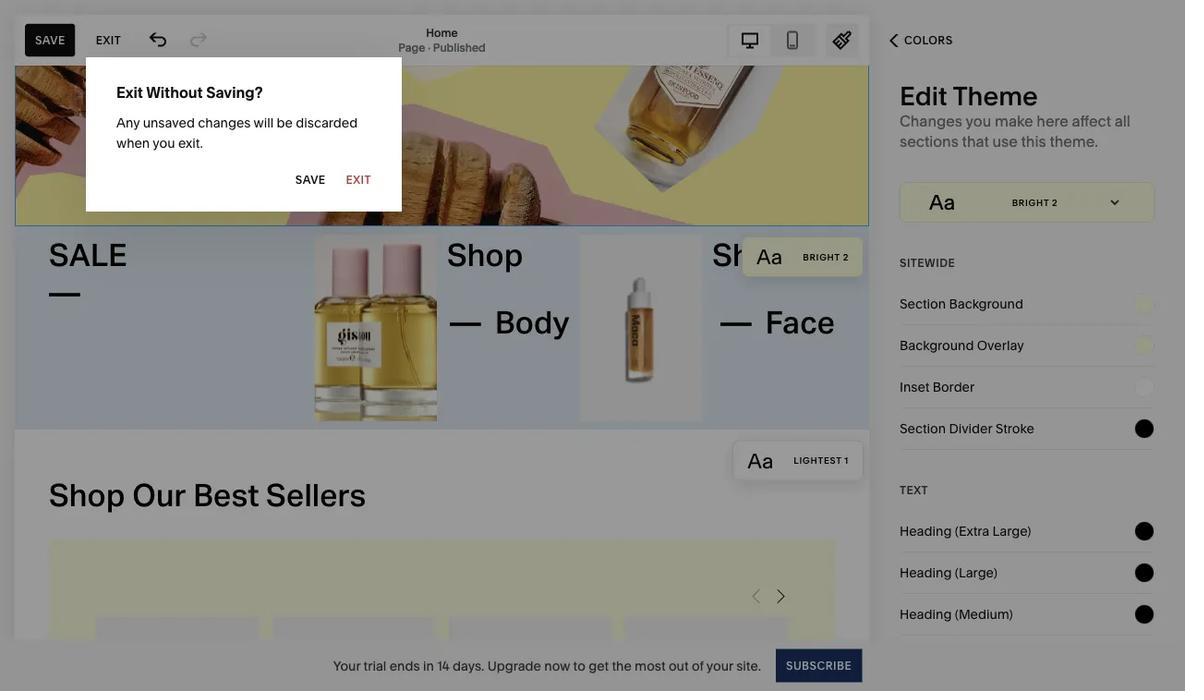 Task type: locate. For each thing, give the bounding box(es) containing it.
background up overlay
[[950, 296, 1024, 312]]

site.
[[737, 658, 762, 674]]

affect
[[1073, 112, 1112, 130]]

1 horizontal spatial exit button
[[346, 164, 372, 197]]

colors
[[905, 34, 954, 47]]

heading (large)
[[900, 565, 998, 581]]

you inside the changes you make here affect all sections that use this theme.
[[966, 112, 992, 130]]

in
[[423, 658, 434, 674]]

2 section from the top
[[900, 421, 947, 437]]

1 horizontal spatial save
[[296, 173, 326, 187]]

you
[[966, 112, 992, 130], [153, 135, 175, 151]]

you down unsaved
[[153, 135, 175, 151]]

large)
[[993, 524, 1032, 539]]

2
[[1053, 197, 1059, 208]]

(extra
[[955, 524, 990, 539]]

1 horizontal spatial you
[[966, 112, 992, 130]]

section
[[900, 296, 947, 312], [900, 421, 947, 437]]

section down inset
[[900, 421, 947, 437]]

0 vertical spatial you
[[966, 112, 992, 130]]

1 heading from the top
[[900, 524, 952, 539]]

page
[[399, 41, 426, 54]]

exit inside 'button'
[[96, 33, 121, 47]]

save for save button within exit without saving? 'dialog'
[[296, 173, 326, 187]]

0 vertical spatial exit button
[[86, 24, 131, 57]]

2 heading from the top
[[900, 565, 952, 581]]

your
[[333, 658, 361, 674]]

background overlay button
[[900, 325, 1155, 366]]

changes
[[900, 112, 963, 130]]

3 heading from the top
[[900, 607, 952, 623]]

that
[[963, 132, 990, 150]]

when
[[116, 135, 150, 151]]

heading inside button
[[900, 607, 952, 623]]

0 vertical spatial exit
[[96, 33, 121, 47]]

section for section divider stroke
[[900, 421, 947, 437]]

0 vertical spatial section
[[900, 296, 947, 312]]

1 horizontal spatial save button
[[296, 164, 326, 197]]

heading (extra large) button
[[900, 511, 1155, 552]]

1 vertical spatial save
[[296, 173, 326, 187]]

stroke
[[996, 421, 1035, 437]]

your trial ends in 14 days. upgrade now to get the most out of your site.
[[333, 658, 762, 674]]

aa
[[930, 190, 956, 215]]

14
[[437, 658, 450, 674]]

heading down the text
[[900, 524, 952, 539]]

heading left (large)
[[900, 565, 952, 581]]

save
[[35, 33, 65, 47], [296, 173, 326, 187]]

exit button
[[86, 24, 131, 57], [346, 164, 372, 197]]

1 vertical spatial you
[[153, 135, 175, 151]]

days.
[[453, 658, 485, 674]]

heading
[[900, 524, 952, 539], [900, 565, 952, 581], [900, 607, 952, 623]]

exit
[[96, 33, 121, 47], [116, 83, 143, 101], [346, 173, 372, 187]]

section inside section divider stroke button
[[900, 421, 947, 437]]

exit button inside 'dialog'
[[346, 164, 372, 197]]

0 vertical spatial heading
[[900, 524, 952, 539]]

use
[[993, 132, 1018, 150]]

section background button
[[900, 284, 1155, 324]]

1 vertical spatial heading
[[900, 565, 952, 581]]

home
[[426, 26, 458, 39]]

heading down heading (large)
[[900, 607, 952, 623]]

changes you make here affect all sections that use this theme.
[[900, 112, 1131, 150]]

theme.
[[1050, 132, 1099, 150]]

exit button for the top save button
[[86, 24, 131, 57]]

0 horizontal spatial save button
[[25, 24, 76, 57]]

0 vertical spatial save button
[[25, 24, 76, 57]]

2 vertical spatial exit
[[346, 173, 372, 187]]

out
[[669, 658, 689, 674]]

save button
[[25, 24, 76, 57], [296, 164, 326, 197]]

section divider stroke
[[900, 421, 1035, 437]]

you up that
[[966, 112, 992, 130]]

upgrade
[[488, 658, 542, 674]]

you inside any unsaved changes will be discarded when you exit.
[[153, 135, 175, 151]]

section down sitewide at the top of page
[[900, 296, 947, 312]]

ends
[[390, 658, 420, 674]]

1 vertical spatial section
[[900, 421, 947, 437]]

1 vertical spatial exit button
[[346, 164, 372, 197]]

heading (large) button
[[900, 553, 1155, 593]]

colors button
[[870, 20, 974, 61]]

0 horizontal spatial you
[[153, 135, 175, 151]]

heading (extra large)
[[900, 524, 1032, 539]]

1 vertical spatial save button
[[296, 164, 326, 197]]

published
[[433, 41, 486, 54]]

tab list
[[729, 25, 814, 55]]

heading (medium)
[[900, 607, 1014, 623]]

0 vertical spatial save
[[35, 33, 65, 47]]

any
[[116, 115, 140, 131]]

background
[[950, 296, 1024, 312], [900, 338, 975, 354]]

save inside exit without saving? 'dialog'
[[296, 173, 326, 187]]

section inside section background button
[[900, 296, 947, 312]]

exit without saving?
[[116, 83, 263, 101]]

heading (medium) button
[[900, 594, 1155, 635]]

2 vertical spatial heading
[[900, 607, 952, 623]]

trial
[[364, 658, 387, 674]]

0 horizontal spatial save
[[35, 33, 65, 47]]

background up the "inset border"
[[900, 338, 975, 354]]

any unsaved changes will be discarded when you exit.
[[116, 115, 358, 151]]

save inside button
[[35, 33, 65, 47]]

0 horizontal spatial exit button
[[86, 24, 131, 57]]

exit button down discarded
[[346, 164, 372, 197]]

discarded
[[296, 115, 358, 131]]

exit button up any
[[86, 24, 131, 57]]

1 section from the top
[[900, 296, 947, 312]]



Task type: vqa. For each thing, say whether or not it's contained in the screenshot.
'Anderson'
no



Task type: describe. For each thing, give the bounding box(es) containing it.
changes
[[198, 115, 251, 131]]

exit.
[[178, 135, 203, 151]]

overlay
[[978, 338, 1025, 354]]

saving?
[[206, 83, 263, 101]]

sitewide
[[900, 256, 956, 270]]

all
[[1115, 112, 1131, 130]]

edit theme
[[900, 80, 1039, 112]]

1 vertical spatial exit
[[116, 83, 143, 101]]

0 vertical spatial background
[[950, 296, 1024, 312]]

the
[[612, 658, 632, 674]]

this
[[1022, 132, 1047, 150]]

heading for heading (extra large)
[[900, 524, 952, 539]]

will
[[254, 115, 274, 131]]

now
[[545, 658, 571, 674]]

inset border button
[[900, 367, 1155, 408]]

heading for heading (medium)
[[900, 607, 952, 623]]

be
[[277, 115, 293, 131]]

border
[[933, 379, 975, 395]]

get
[[589, 658, 609, 674]]

inset border
[[900, 379, 975, 395]]

save button inside exit without saving? 'dialog'
[[296, 164, 326, 197]]

section for section background
[[900, 296, 947, 312]]

bright 2
[[1013, 197, 1059, 208]]

your
[[707, 658, 734, 674]]

sections
[[900, 132, 959, 150]]

make
[[995, 112, 1034, 130]]

background overlay
[[900, 338, 1025, 354]]

most
[[635, 658, 666, 674]]

of
[[692, 658, 704, 674]]

1 vertical spatial background
[[900, 338, 975, 354]]

save for the top save button
[[35, 33, 65, 47]]

text
[[900, 484, 929, 497]]

here
[[1037, 112, 1069, 130]]

home page · published
[[399, 26, 486, 54]]

section divider stroke button
[[900, 409, 1155, 449]]

theme
[[953, 80, 1039, 112]]

exit without saving? dialog
[[86, 57, 402, 212]]

divider
[[950, 421, 993, 437]]

to
[[574, 658, 586, 674]]

section background
[[900, 296, 1024, 312]]

exit for save button within exit without saving? 'dialog'
[[346, 173, 372, 187]]

unsaved
[[143, 115, 195, 131]]

edit
[[900, 80, 948, 112]]

·
[[428, 41, 431, 54]]

exit button for save button within exit without saving? 'dialog'
[[346, 164, 372, 197]]

inset
[[900, 379, 930, 395]]

exit for the top save button
[[96, 33, 121, 47]]

(large)
[[955, 565, 998, 581]]

bright
[[1013, 197, 1050, 208]]

(medium)
[[955, 607, 1014, 623]]

heading for heading (large)
[[900, 565, 952, 581]]

without
[[146, 83, 203, 101]]



